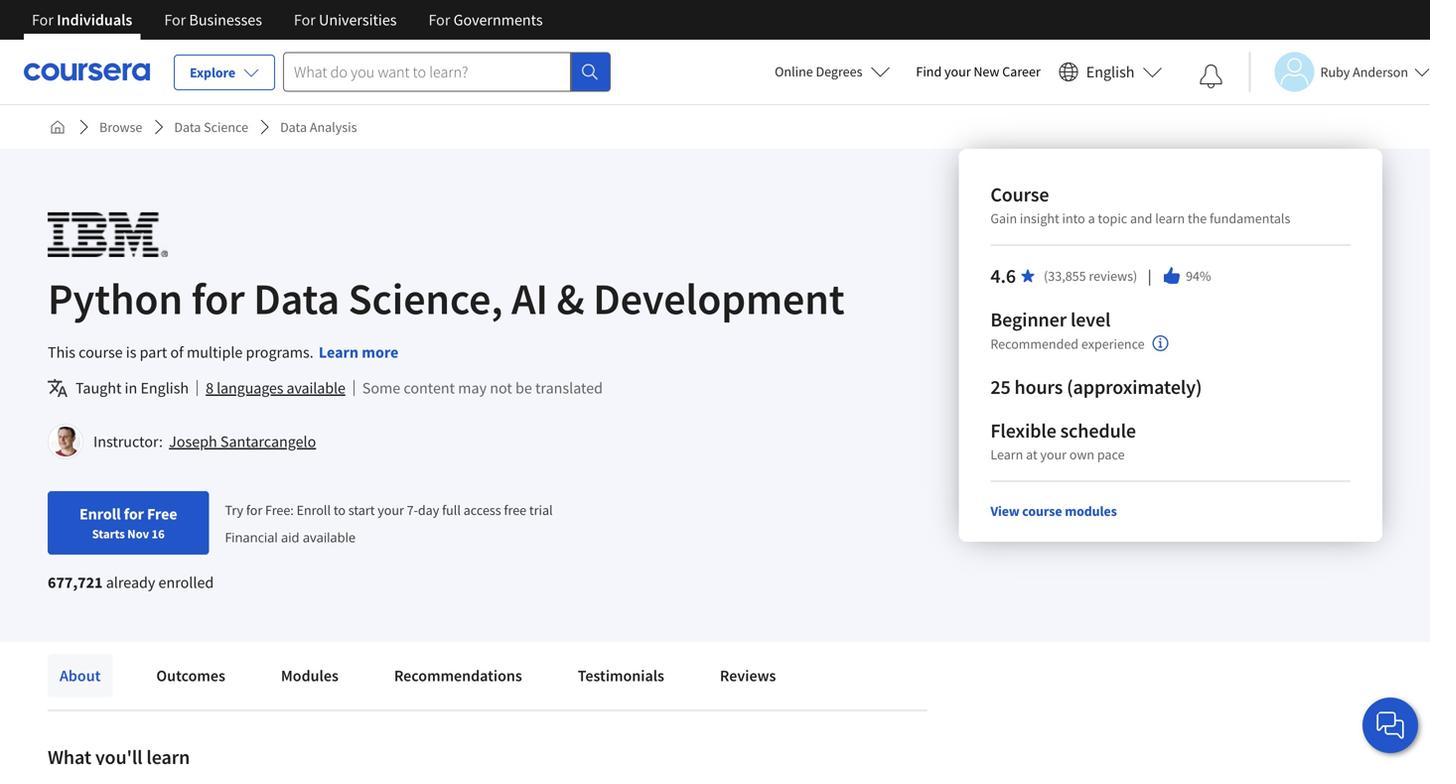 Task type: vqa. For each thing, say whether or not it's contained in the screenshot.
FROM
no



Task type: locate. For each thing, give the bounding box(es) containing it.
25
[[991, 375, 1011, 400]]

None search field
[[283, 52, 611, 92]]

reviews
[[720, 667, 776, 686]]

this
[[48, 343, 75, 363]]

677,721
[[48, 573, 103, 593]]

for for universities
[[294, 10, 316, 30]]

taught in english
[[76, 379, 189, 398]]

for up multiple
[[191, 271, 245, 326]]

7-
[[407, 501, 418, 519]]

data up programs.
[[254, 271, 340, 326]]

for universities
[[294, 10, 397, 30]]

start
[[348, 501, 375, 519]]

What do you want to learn? text field
[[283, 52, 571, 92]]

8
[[206, 379, 214, 398]]

for inside try for free: enroll to start your 7-day full access free trial financial aid available
[[246, 501, 263, 519]]

joseph santarcangelo link
[[169, 432, 316, 452]]

try for free: enroll to start your 7-day full access free trial financial aid available
[[225, 501, 553, 547]]

for
[[191, 271, 245, 326], [246, 501, 263, 519], [124, 505, 144, 525]]

online degrees button
[[759, 50, 906, 93]]

1 horizontal spatial english
[[1087, 62, 1135, 82]]

course left is
[[79, 343, 123, 363]]

4 for from the left
[[429, 10, 450, 30]]

for right try
[[246, 501, 263, 519]]

2 for from the left
[[164, 10, 186, 30]]

0 vertical spatial learn
[[319, 343, 359, 363]]

0 vertical spatial available
[[287, 379, 346, 398]]

english inside button
[[1087, 62, 1135, 82]]

recommended
[[991, 335, 1079, 353]]

languages
[[217, 379, 284, 398]]

course
[[79, 343, 123, 363], [1023, 503, 1062, 521]]

show notifications image
[[1200, 65, 1223, 88]]

about
[[60, 667, 101, 686]]

recommended experience
[[991, 335, 1145, 353]]

for up nov
[[124, 505, 144, 525]]

python for data science, ai & development
[[48, 271, 845, 326]]

your right "at"
[[1041, 446, 1067, 464]]

browse link
[[91, 109, 150, 145]]

1 vertical spatial course
[[1023, 503, 1062, 521]]

of
[[170, 343, 184, 363]]

reviews)
[[1089, 267, 1138, 285]]

1 horizontal spatial for
[[191, 271, 245, 326]]

recommendations link
[[382, 655, 534, 698]]

for for enroll
[[124, 505, 144, 525]]

your right find
[[945, 63, 971, 80]]

universities
[[319, 10, 397, 30]]

schedule
[[1061, 419, 1136, 444]]

modules
[[1065, 503, 1117, 521]]

3 for from the left
[[294, 10, 316, 30]]

for left individuals at top
[[32, 10, 54, 30]]

about link
[[48, 655, 113, 698]]

businesses
[[189, 10, 262, 30]]

enroll inside try for free: enroll to start your 7-day full access free trial financial aid available
[[297, 501, 331, 519]]

1 vertical spatial learn
[[991, 446, 1024, 464]]

1 vertical spatial your
[[1041, 446, 1067, 464]]

enroll up starts
[[79, 505, 121, 525]]

0 vertical spatial course
[[79, 343, 123, 363]]

(33,855 reviews) |
[[1044, 265, 1154, 287]]

available down to
[[303, 529, 356, 547]]

94%
[[1186, 267, 1212, 285]]

(approximately)
[[1067, 375, 1202, 400]]

english right in
[[141, 379, 189, 398]]

your
[[945, 63, 971, 80], [1041, 446, 1067, 464], [378, 501, 404, 519]]

course right the view
[[1023, 503, 1062, 521]]

try
[[225, 501, 243, 519]]

16
[[152, 527, 165, 542]]

enroll for free starts nov 16
[[79, 505, 177, 542]]

online
[[775, 63, 813, 80]]

1 horizontal spatial learn
[[991, 446, 1024, 464]]

free
[[147, 505, 177, 525]]

at
[[1026, 446, 1038, 464]]

data for data science
[[174, 118, 201, 136]]

free
[[504, 501, 527, 519]]

0 horizontal spatial english
[[141, 379, 189, 398]]

part
[[140, 343, 167, 363]]

access
[[464, 501, 501, 519]]

fundamentals
[[1210, 210, 1291, 228]]

programs.
[[246, 343, 314, 363]]

financial
[[225, 529, 278, 547]]

modules
[[281, 667, 339, 686]]

python
[[48, 271, 183, 326]]

modules link
[[269, 655, 351, 698]]

beginner
[[991, 307, 1067, 332]]

browse
[[99, 118, 142, 136]]

english
[[1087, 62, 1135, 82], [141, 379, 189, 398]]

0 horizontal spatial course
[[79, 343, 123, 363]]

1 horizontal spatial enroll
[[297, 501, 331, 519]]

for businesses
[[164, 10, 262, 30]]

0 vertical spatial english
[[1087, 62, 1135, 82]]

1 horizontal spatial course
[[1023, 503, 1062, 521]]

enroll
[[297, 501, 331, 519], [79, 505, 121, 525]]

your left 7-
[[378, 501, 404, 519]]

1 for from the left
[[32, 10, 54, 30]]

instructor:
[[93, 432, 163, 452]]

experience
[[1082, 335, 1145, 353]]

data left the science
[[174, 118, 201, 136]]

data left analysis
[[280, 118, 307, 136]]

for left businesses
[[164, 10, 186, 30]]

for up what do you want to learn? "text box"
[[429, 10, 450, 30]]

analysis
[[310, 118, 357, 136]]

for inside enroll for free starts nov 16
[[124, 505, 144, 525]]

0 horizontal spatial for
[[124, 505, 144, 525]]

is
[[126, 343, 137, 363]]

ibm image
[[48, 213, 168, 257]]

0 horizontal spatial enroll
[[79, 505, 121, 525]]

enroll left to
[[297, 501, 331, 519]]

learn left "at"
[[991, 446, 1024, 464]]

anderson
[[1353, 63, 1409, 81]]

available
[[287, 379, 346, 398], [303, 529, 356, 547]]

0 vertical spatial your
[[945, 63, 971, 80]]

development
[[593, 271, 845, 326]]

data inside 'link'
[[280, 118, 307, 136]]

2 horizontal spatial your
[[1041, 446, 1067, 464]]

enrolled
[[159, 573, 214, 593]]

available down programs.
[[287, 379, 346, 398]]

data analysis link
[[272, 109, 365, 145]]

english right "career" at the right top
[[1087, 62, 1135, 82]]

day
[[418, 501, 439, 519]]

2 horizontal spatial for
[[246, 501, 263, 519]]

0 horizontal spatial your
[[378, 501, 404, 519]]

for left universities
[[294, 10, 316, 30]]

and
[[1130, 210, 1153, 228]]

your inside flexible schedule learn at your own pace
[[1041, 446, 1067, 464]]

learn left the more
[[319, 343, 359, 363]]

1 vertical spatial available
[[303, 529, 356, 547]]

learn
[[319, 343, 359, 363], [991, 446, 1024, 464]]

2 vertical spatial your
[[378, 501, 404, 519]]



Task type: describe. For each thing, give the bounding box(es) containing it.
learn inside flexible schedule learn at your own pace
[[991, 446, 1024, 464]]

already
[[106, 573, 155, 593]]

starts
[[92, 527, 125, 542]]

explore
[[190, 64, 235, 81]]

full
[[442, 501, 461, 519]]

translated
[[535, 379, 603, 398]]

financial aid available button
[[225, 529, 356, 547]]

this course is part of multiple programs. learn more
[[48, 343, 399, 363]]

available inside button
[[287, 379, 346, 398]]

1 vertical spatial english
[[141, 379, 189, 398]]

be
[[516, 379, 532, 398]]

data for data analysis
[[280, 118, 307, 136]]

ruby
[[1321, 63, 1350, 81]]

information about difficulty level pre-requisites. image
[[1153, 336, 1169, 352]]

gain
[[991, 210, 1017, 228]]

a
[[1088, 210, 1095, 228]]

enroll inside enroll for free starts nov 16
[[79, 505, 121, 525]]

some
[[362, 379, 401, 398]]

outcomes
[[156, 667, 225, 686]]

taught
[[76, 379, 122, 398]]

find your new career link
[[906, 60, 1051, 84]]

instructor: joseph santarcangelo
[[93, 432, 316, 452]]

joseph santarcangelo image
[[51, 427, 80, 457]]

science,
[[348, 271, 503, 326]]

insight
[[1020, 210, 1060, 228]]

view
[[991, 503, 1020, 521]]

banner navigation
[[16, 0, 559, 40]]

pace
[[1098, 446, 1125, 464]]

view course modules
[[991, 503, 1117, 521]]

topic
[[1098, 210, 1128, 228]]

ruby anderson button
[[1249, 52, 1431, 92]]

outcomes link
[[144, 655, 237, 698]]

your inside try for free: enroll to start your 7-day full access free trial financial aid available
[[378, 501, 404, 519]]

data science link
[[166, 109, 256, 145]]

1 horizontal spatial your
[[945, 63, 971, 80]]

(33,855
[[1044, 267, 1086, 285]]

find your new career
[[916, 63, 1041, 80]]

may
[[458, 379, 487, 398]]

chat with us image
[[1375, 710, 1407, 742]]

recommendations
[[394, 667, 522, 686]]

for individuals
[[32, 10, 132, 30]]

science
[[204, 118, 248, 136]]

testimonials
[[578, 667, 665, 686]]

explore button
[[174, 55, 275, 90]]

for for governments
[[429, 10, 450, 30]]

find
[[916, 63, 942, 80]]

25 hours (approximately)
[[991, 375, 1202, 400]]

view course modules link
[[991, 503, 1117, 521]]

ai
[[512, 271, 548, 326]]

more
[[362, 343, 399, 363]]

content
[[404, 379, 455, 398]]

course for view
[[1023, 503, 1062, 521]]

learn more button
[[319, 341, 399, 365]]

&
[[557, 271, 585, 326]]

career
[[1003, 63, 1041, 80]]

hours
[[1015, 375, 1063, 400]]

aid
[[281, 529, 300, 547]]

reviews link
[[708, 655, 788, 698]]

ruby anderson
[[1321, 63, 1409, 81]]

the
[[1188, 210, 1207, 228]]

coursera image
[[24, 56, 150, 88]]

flexible
[[991, 419, 1057, 444]]

english button
[[1051, 40, 1171, 104]]

course
[[991, 182, 1050, 207]]

individuals
[[57, 10, 132, 30]]

0 horizontal spatial learn
[[319, 343, 359, 363]]

new
[[974, 63, 1000, 80]]

for for individuals
[[32, 10, 54, 30]]

8 languages available
[[206, 379, 346, 398]]

some content may not be translated
[[362, 379, 603, 398]]

nov
[[127, 527, 149, 542]]

in
[[125, 379, 137, 398]]

degrees
[[816, 63, 863, 80]]

not
[[490, 379, 512, 398]]

for for businesses
[[164, 10, 186, 30]]

for governments
[[429, 10, 543, 30]]

beginner level
[[991, 307, 1111, 332]]

trial
[[529, 501, 553, 519]]

for for python
[[191, 271, 245, 326]]

677,721 already enrolled
[[48, 573, 214, 593]]

home image
[[50, 119, 66, 135]]

for for try
[[246, 501, 263, 519]]

testimonials link
[[566, 655, 676, 698]]

available inside try for free: enroll to start your 7-day full access free trial financial aid available
[[303, 529, 356, 547]]

learn
[[1156, 210, 1185, 228]]

course gain insight into a topic and learn the fundamentals
[[991, 182, 1291, 228]]

course for this
[[79, 343, 123, 363]]

own
[[1070, 446, 1095, 464]]

into
[[1063, 210, 1086, 228]]

multiple
[[187, 343, 243, 363]]

8 languages available button
[[206, 377, 346, 400]]



